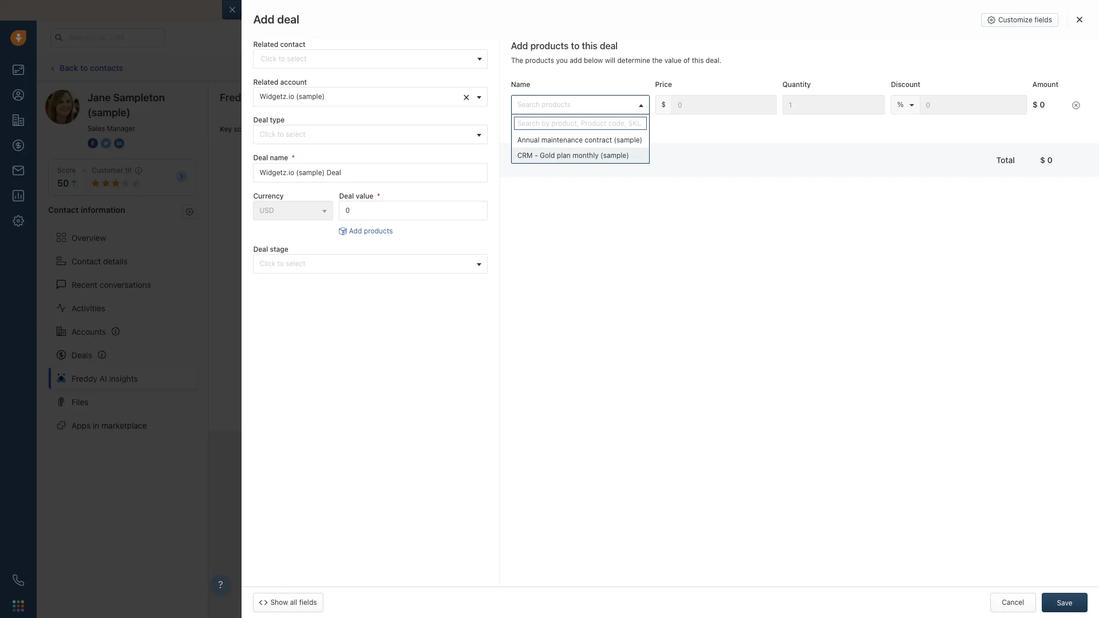 Task type: vqa. For each thing, say whether or not it's contained in the screenshot.
50 button
yes



Task type: describe. For each thing, give the bounding box(es) containing it.
see all details
[[987, 17, 1031, 25]]

Search by product, Product code, SKU number search field
[[514, 117, 647, 130]]

deal name *
[[253, 154, 295, 162]]

linkedin circled image
[[114, 137, 124, 149]]

show
[[271, 598, 288, 607]]

contact information
[[48, 205, 125, 215]]

possible connections (0) link
[[383, 115, 465, 144]]

0 vertical spatial ai
[[255, 92, 265, 104]]

cancel
[[1002, 598, 1025, 607]]

usa
[[376, 50, 393, 59]]

accounts
[[72, 327, 106, 336]]

mng settings image
[[186, 208, 194, 216]]

2 -- number field from the left
[[783, 95, 886, 115]]

stage
[[270, 245, 288, 254]]

gold
[[540, 151, 555, 160]]

customer fit
[[92, 166, 132, 175]]

Enter value number field
[[339, 201, 488, 220]]

account
[[280, 78, 307, 87]]

widgetz.io (sample) inside 'dialog'
[[297, 13, 392, 25]]

see all details button
[[969, 11, 1038, 31]]

dialog containing add deal
[[242, 0, 1100, 619]]

click to select button for stage
[[253, 254, 488, 274]]

customize fields button
[[982, 13, 1059, 27]]

name
[[270, 154, 288, 162]]

your
[[786, 33, 800, 41]]

possible duplicates (0) link
[[295, 115, 371, 144]]

glendale, arizona, usa link
[[307, 50, 393, 59]]

sales inside jane sampleton (sample) sales manager
[[88, 124, 105, 133]]

(sample) inside the annual maintenance contract (sample) option
[[614, 136, 643, 144]]

add products link
[[339, 226, 393, 236]]

discount
[[891, 80, 921, 89]]

% button
[[898, 100, 914, 109]]

plans
[[910, 33, 928, 41]]

marketplace
[[101, 421, 147, 430]]

show all fields
[[271, 598, 317, 607]]

price
[[655, 80, 672, 89]]

possible connections (0)
[[383, 125, 465, 134]]

widgetz.io
[[429, 51, 462, 59]]

email
[[651, 63, 668, 72]]

related for related contact
[[253, 40, 278, 49]]

1 vertical spatial $ 0
[[1041, 155, 1053, 165]]

add
[[570, 56, 582, 65]]

×
[[463, 90, 470, 103]]

activities
[[537, 79, 566, 88]]

to inside the updates available. click to refresh. link
[[596, 63, 603, 72]]

the
[[511, 56, 524, 65]]

deals
[[72, 350, 92, 360]]

fields inside button
[[299, 598, 317, 607]]

21
[[839, 33, 846, 41]]

Click to select search field
[[253, 49, 488, 69]]

sales activities
[[518, 79, 566, 88]]

all for see
[[1001, 17, 1008, 25]]

products left you
[[526, 56, 554, 65]]

cancel button
[[991, 593, 1036, 613]]

crm - gold plan monthly (sample) option
[[512, 148, 649, 163]]

determine
[[618, 56, 650, 65]]

fields inside button
[[1035, 15, 1053, 24]]

products for add products
[[364, 227, 393, 235]]

phone element
[[7, 569, 30, 592]]

Start typing... text field
[[253, 163, 488, 182]]

sales activities button down "updates"
[[501, 74, 584, 94]]

deal for deal stage
[[253, 245, 268, 254]]

connections
[[413, 125, 453, 134]]

jane sampleton (sample) sales manager
[[88, 92, 165, 133]]

* for deal value *
[[377, 192, 380, 200]]

contacts
[[90, 63, 123, 73]]

products for add products to this deal the products you add below will determine the value of this deal.
[[531, 41, 569, 51]]

list box containing annual maintenance contract (sample)
[[512, 132, 649, 163]]

annual
[[518, 136, 540, 144]]

task
[[419, 79, 433, 88]]

1 horizontal spatial $
[[1033, 100, 1038, 109]]

updates
[[517, 63, 544, 72]]

key scoring factors link
[[220, 115, 284, 144]]

1 horizontal spatial freddy ai insights
[[220, 92, 305, 104]]

back to contacts
[[60, 63, 123, 73]]

possible for possible duplicates (0)
[[295, 125, 323, 134]]

1 -- number field from the left
[[672, 95, 777, 115]]

1 vertical spatial widgetz.io (sample)
[[260, 92, 325, 101]]

annual maintenance contract (sample) option
[[512, 132, 649, 148]]

connect your mailbox link
[[259, 5, 343, 15]]

activities
[[72, 303, 105, 313]]

fit
[[125, 166, 132, 175]]

maintenance
[[542, 136, 583, 144]]

note
[[374, 79, 389, 88]]

twitter circled image
[[101, 137, 111, 149]]

meeting button
[[445, 74, 495, 94]]

sampleton
[[113, 92, 165, 104]]

ends
[[815, 33, 830, 41]]

recent
[[72, 280, 97, 290]]

contact for contact information
[[48, 205, 79, 215]]

add products to this deal the products you add below will determine the value of this deal.
[[511, 41, 722, 65]]

value inside add products to this deal the products you add below will determine the value of this deal.
[[665, 56, 682, 65]]

50
[[57, 178, 69, 189]]

annual maintenance contract (sample)
[[518, 136, 643, 144]]

to down stage
[[278, 259, 284, 268]]

mailbox
[[312, 5, 341, 15]]

recent conversations
[[72, 280, 151, 290]]

scoring
[[234, 125, 259, 134]]

files
[[72, 397, 89, 407]]

apps
[[72, 421, 91, 430]]

add products
[[349, 227, 393, 235]]

quantity
[[783, 80, 811, 89]]

what's new image
[[1017, 34, 1025, 42]]

below
[[584, 56, 603, 65]]

apps in marketplace
[[72, 421, 147, 430]]

information
[[81, 205, 125, 215]]

monthly
[[573, 151, 599, 160]]

products for search products
[[542, 100, 571, 109]]

0 vertical spatial insights
[[268, 92, 305, 104]]

(sample) inside jane sampleton (sample) sales manager
[[88, 107, 130, 119]]

total
[[997, 155, 1015, 165]]

1 vertical spatial insights
[[109, 374, 138, 383]]

usd
[[260, 206, 274, 215]]

contract
[[585, 136, 612, 144]]

phone image
[[13, 575, 24, 586]]

days
[[848, 33, 861, 41]]

* for deal name *
[[292, 154, 295, 162]]

add for add products to this deal the products you add below will determine the value of this deal.
[[511, 41, 528, 51]]

select for deal stage
[[286, 259, 306, 268]]

updates available. click to refresh. link
[[501, 57, 636, 78]]

1 vertical spatial ai
[[100, 374, 107, 383]]

type
[[270, 116, 285, 124]]

0 vertical spatial this
[[582, 41, 598, 51]]

updates available. click to refresh.
[[517, 63, 630, 72]]

possible duplicates (0)
[[295, 125, 371, 134]]

deal
[[277, 13, 300, 26]]



Task type: locate. For each thing, give the bounding box(es) containing it.
2 vertical spatial add
[[349, 227, 362, 235]]

1 horizontal spatial call
[[697, 63, 709, 72]]

add for add
[[522, 121, 535, 130]]

0 horizontal spatial possible
[[295, 125, 323, 134]]

click to select
[[260, 130, 306, 139], [260, 259, 306, 268]]

crm - gold plan monthly (sample)
[[518, 151, 629, 160]]

related down add
[[253, 40, 278, 49]]

conversations
[[100, 280, 151, 290]]

0
[[1040, 100, 1046, 109], [1048, 155, 1053, 165]]

all inside button
[[290, 598, 297, 607]]

freddy ai insights down "deals"
[[72, 374, 138, 383]]

to
[[571, 41, 580, 51], [80, 63, 88, 73], [596, 63, 603, 72], [278, 130, 284, 139], [278, 259, 284, 268]]

select down stage
[[286, 259, 306, 268]]

crm
[[518, 151, 533, 160]]

of
[[684, 56, 690, 65]]

your trial ends in 21 days
[[786, 33, 861, 41]]

fields right customize
[[1035, 15, 1053, 24]]

widgetz.io (sample) down account
[[260, 92, 325, 101]]

call inside widgetz.io (sample) 'dialog'
[[314, 79, 326, 88]]

save
[[1057, 599, 1073, 608]]

call right of
[[697, 63, 709, 72]]

insights down "related account"
[[268, 92, 305, 104]]

0 horizontal spatial $
[[662, 100, 666, 109]]

1 horizontal spatial details
[[1010, 17, 1031, 25]]

1 horizontal spatial call link
[[680, 58, 715, 78]]

related contact
[[253, 40, 306, 49]]

manager
[[107, 124, 135, 133]]

widgetz.io (sample) dialog
[[222, 0, 1100, 619]]

1 horizontal spatial this
[[692, 56, 704, 65]]

sales up facebook circled image on the left of page
[[88, 124, 105, 133]]

widgetz.io (sample)
[[297, 13, 392, 25], [260, 92, 325, 101]]

1 horizontal spatial value
[[665, 56, 682, 65]]

deal value *
[[339, 192, 380, 200]]

1 vertical spatial related
[[253, 78, 278, 87]]

fields right 'show'
[[299, 598, 317, 607]]

name
[[511, 80, 530, 89]]

1 horizontal spatial call button
[[680, 58, 715, 78]]

deal for deal name *
[[253, 154, 268, 162]]

1 vertical spatial sales
[[88, 124, 105, 133]]

dialog
[[242, 0, 1100, 619]]

2 horizontal spatial $
[[1041, 155, 1046, 165]]

usd button
[[253, 201, 334, 220]]

all right 'show'
[[290, 598, 297, 607]]

customize
[[999, 15, 1033, 24]]

facebook circled image
[[88, 137, 98, 149]]

Search your CRM... text field
[[50, 28, 165, 47]]

(0) for possible connections (0)
[[455, 125, 465, 134]]

value
[[665, 56, 682, 65], [356, 192, 373, 200]]

send email image
[[986, 33, 994, 42]]

0 horizontal spatial details
[[103, 256, 128, 266]]

related for related account
[[253, 78, 278, 87]]

select right factors
[[286, 130, 306, 139]]

in left 21
[[832, 33, 837, 41]]

click right available.
[[579, 63, 594, 72]]

$ 0 down amount
[[1033, 100, 1046, 109]]

add inside add products to this deal the products you add below will determine the value of this deal.
[[511, 41, 528, 51]]

0 down amount
[[1040, 100, 1046, 109]]

deal for deal value *
[[339, 192, 354, 200]]

1 horizontal spatial ai
[[255, 92, 265, 104]]

0 vertical spatial select
[[286, 130, 306, 139]]

2 select from the top
[[286, 259, 306, 268]]

(sample) down the jane
[[88, 107, 130, 119]]

deal up key scoring factors
[[253, 116, 268, 124]]

glendale, arizona, usa
[[307, 50, 393, 59]]

related account
[[253, 78, 307, 87]]

click for type
[[260, 130, 276, 139]]

0 vertical spatial related
[[253, 40, 278, 49]]

see
[[987, 17, 999, 25]]

contact for contact details
[[72, 256, 101, 266]]

call button right email
[[680, 58, 715, 78]]

customer
[[92, 166, 123, 175]]

(0) for possible duplicates (0)
[[361, 125, 371, 134]]

click to select for stage
[[260, 259, 306, 268]]

to inside add products to this deal the products you add below will determine the value of this deal.
[[571, 41, 580, 51]]

0 horizontal spatial in
[[93, 421, 99, 430]]

1 horizontal spatial -- number field
[[783, 95, 886, 115]]

related
[[253, 40, 278, 49], [253, 78, 278, 87]]

save button
[[1042, 593, 1088, 613]]

deal down start typing... text box
[[339, 192, 354, 200]]

1 vertical spatial widgetz.io
[[260, 92, 294, 101]]

0 vertical spatial click
[[579, 63, 594, 72]]

50 button
[[57, 178, 78, 189]]

sales inside widgetz.io (sample) 'dialog'
[[518, 79, 535, 88]]

deal type
[[253, 116, 285, 124]]

2 horizontal spatial -- number field
[[920, 95, 1027, 115]]

0 vertical spatial value
[[665, 56, 682, 65]]

1 vertical spatial value
[[356, 192, 373, 200]]

connect your mailbox
[[259, 5, 341, 15]]

1 vertical spatial click
[[260, 130, 276, 139]]

related left account
[[253, 78, 278, 87]]

1 vertical spatial details
[[103, 256, 128, 266]]

all for show
[[290, 598, 297, 607]]

0 vertical spatial fields
[[1035, 15, 1053, 24]]

1 related from the top
[[253, 40, 278, 49]]

1 select from the top
[[286, 130, 306, 139]]

will
[[605, 56, 616, 65]]

refresh.
[[605, 63, 630, 72]]

-
[[535, 151, 538, 160]]

0 vertical spatial click to select
[[260, 130, 306, 139]]

possible left connections
[[383, 125, 411, 134]]

deal left name
[[253, 154, 268, 162]]

add
[[253, 13, 275, 26]]

possible for possible connections (0)
[[383, 125, 411, 134]]

close image
[[1077, 16, 1083, 23]]

1 vertical spatial all
[[290, 598, 297, 607]]

0 horizontal spatial 0
[[1040, 100, 1046, 109]]

* right name
[[292, 154, 295, 162]]

this up below
[[582, 41, 598, 51]]

sales
[[518, 79, 535, 88], [88, 124, 105, 133]]

0 right total
[[1048, 155, 1053, 165]]

to inside the "back to contacts" link
[[80, 63, 88, 73]]

all inside button
[[1001, 17, 1008, 25]]

0 horizontal spatial freddy ai insights
[[72, 374, 138, 383]]

add down deal value *
[[349, 227, 362, 235]]

deal.
[[706, 56, 722, 65]]

1 horizontal spatial fields
[[1035, 15, 1053, 24]]

1 vertical spatial call
[[314, 79, 326, 88]]

0 horizontal spatial fields
[[299, 598, 317, 607]]

to down 'type'
[[278, 130, 284, 139]]

contact up recent
[[72, 256, 101, 266]]

widgetz.io inside 'dialog'
[[297, 13, 348, 25]]

0 horizontal spatial (0)
[[361, 125, 371, 134]]

plan
[[557, 151, 571, 160]]

possible left duplicates
[[295, 125, 323, 134]]

ai up apps in marketplace
[[100, 374, 107, 383]]

freddy up the scoring on the top left of page
[[220, 92, 253, 104]]

select
[[286, 130, 306, 139], [286, 259, 306, 268]]

click to select button up start typing... text box
[[253, 125, 488, 145]]

0 vertical spatial freddy ai insights
[[220, 92, 305, 104]]

search products button
[[511, 95, 650, 115]]

details
[[1010, 17, 1031, 25], [103, 256, 128, 266]]

call button for the right "call" link
[[680, 58, 715, 78]]

-- number field
[[672, 95, 777, 115], [783, 95, 886, 115], [920, 95, 1027, 115]]

call link inside widgetz.io (sample) 'dialog'
[[296, 74, 331, 94]]

insights
[[268, 92, 305, 104], [109, 374, 138, 383]]

this
[[582, 41, 598, 51], [692, 56, 704, 65]]

1 vertical spatial this
[[692, 56, 704, 65]]

contact
[[48, 205, 79, 215], [72, 256, 101, 266]]

0 vertical spatial details
[[1010, 17, 1031, 25]]

0 horizontal spatial widgetz.io
[[260, 92, 294, 101]]

call button down glendale,
[[296, 74, 331, 94]]

0 vertical spatial 0
[[1040, 100, 1046, 109]]

contact details
[[72, 256, 128, 266]]

(0) right duplicates
[[361, 125, 371, 134]]

back to contacts link
[[48, 59, 124, 77]]

connect
[[259, 5, 291, 15]]

click to select down stage
[[260, 259, 306, 268]]

call right account
[[314, 79, 326, 88]]

contact
[[280, 40, 306, 49]]

contact down 50
[[48, 205, 79, 215]]

glendale,
[[307, 50, 342, 59]]

2 possible from the left
[[383, 125, 411, 134]]

products inside dropdown button
[[542, 100, 571, 109]]

search
[[518, 100, 540, 109]]

1 horizontal spatial sales
[[518, 79, 535, 88]]

0 vertical spatial $ 0
[[1033, 100, 1046, 109]]

(sample) inside the crm - gold plan monthly (sample) option
[[601, 151, 629, 160]]

1 vertical spatial freddy ai insights
[[72, 374, 138, 383]]

1 vertical spatial *
[[377, 192, 380, 200]]

2 click to select from the top
[[260, 259, 306, 268]]

to right the back
[[80, 63, 88, 73]]

task button
[[401, 74, 440, 94]]

(0) right connections
[[455, 125, 465, 134]]

3 -- number field from the left
[[920, 95, 1027, 115]]

this right of
[[692, 56, 704, 65]]

products down activities
[[542, 100, 571, 109]]

add
[[511, 41, 528, 51], [522, 121, 535, 130], [349, 227, 362, 235]]

0 horizontal spatial insights
[[109, 374, 138, 383]]

1 vertical spatial in
[[93, 421, 99, 430]]

0 horizontal spatial *
[[292, 154, 295, 162]]

products down deal value *
[[364, 227, 393, 235]]

score
[[57, 166, 76, 175]]

$
[[1033, 100, 1038, 109], [662, 100, 666, 109], [1041, 155, 1046, 165]]

back
[[60, 63, 78, 73]]

show all fields button
[[253, 593, 323, 613]]

$ down price
[[662, 100, 666, 109]]

2 (0) from the left
[[455, 125, 465, 134]]

$ down amount
[[1033, 100, 1038, 109]]

2 vertical spatial click
[[260, 259, 276, 268]]

0 vertical spatial add
[[511, 41, 528, 51]]

products
[[531, 41, 569, 51], [526, 56, 554, 65], [542, 100, 571, 109], [364, 227, 393, 235]]

0 horizontal spatial sales
[[88, 124, 105, 133]]

click to select button down add products
[[253, 254, 488, 274]]

1 possible from the left
[[295, 125, 323, 134]]

amount
[[1033, 80, 1059, 89]]

0 horizontal spatial ai
[[100, 374, 107, 383]]

1 horizontal spatial (0)
[[455, 125, 465, 134]]

1 vertical spatial freddy
[[72, 374, 97, 383]]

to left will
[[596, 63, 603, 72]]

0 horizontal spatial all
[[290, 598, 297, 607]]

call link down glendale,
[[296, 74, 331, 94]]

1 horizontal spatial widgetz.io
[[297, 13, 348, 25]]

1 horizontal spatial all
[[1001, 17, 1008, 25]]

sales down "updates"
[[518, 79, 535, 88]]

list box
[[512, 132, 649, 163]]

insights up "marketplace"
[[109, 374, 138, 383]]

key
[[220, 125, 232, 134]]

ai up deal type
[[255, 92, 265, 104]]

1 vertical spatial add
[[522, 121, 535, 130]]

deal left stage
[[253, 245, 268, 254]]

(sample) down account
[[296, 92, 325, 101]]

arizona,
[[344, 50, 374, 59]]

in
[[832, 33, 837, 41], [93, 421, 99, 430]]

click
[[579, 63, 594, 72], [260, 130, 276, 139], [260, 259, 276, 268]]

duplicates
[[325, 125, 360, 134]]

1 vertical spatial click to select button
[[253, 254, 488, 274]]

(sample) right contract at the top right of page
[[614, 136, 643, 144]]

freddy ai insights up deal type
[[220, 92, 305, 104]]

click to select button for type
[[253, 125, 488, 145]]

1 vertical spatial click to select
[[260, 259, 306, 268]]

click for stage
[[260, 259, 276, 268]]

1 click to select from the top
[[260, 130, 306, 139]]

(sample) down contract at the top right of page
[[601, 151, 629, 160]]

1 horizontal spatial *
[[377, 192, 380, 200]]

1 vertical spatial 0
[[1048, 155, 1053, 165]]

deal
[[600, 41, 618, 51]]

2 click to select button from the top
[[253, 254, 488, 274]]

select for deal type
[[286, 130, 306, 139]]

1 vertical spatial select
[[286, 259, 306, 268]]

(sample) inside widgetz.io (sample) 'dialog'
[[350, 13, 392, 25]]

1 vertical spatial fields
[[299, 598, 317, 607]]

1 horizontal spatial possible
[[383, 125, 411, 134]]

you
[[556, 56, 568, 65]]

0 vertical spatial widgetz.io
[[297, 13, 348, 25]]

freddy ai insights
[[220, 92, 305, 104], [72, 374, 138, 383]]

add up annual
[[522, 121, 535, 130]]

call button for "call" link inside the widgetz.io (sample) 'dialog'
[[296, 74, 331, 94]]

value left of
[[665, 56, 682, 65]]

value down start typing... text box
[[356, 192, 373, 200]]

$ 0 right total
[[1041, 155, 1053, 165]]

1 horizontal spatial in
[[832, 33, 837, 41]]

2 related from the top
[[253, 78, 278, 87]]

* down start typing... text box
[[377, 192, 380, 200]]

jane
[[88, 92, 111, 104]]

0 vertical spatial freddy
[[220, 92, 253, 104]]

0 vertical spatial sales
[[518, 79, 535, 88]]

1 click to select button from the top
[[253, 125, 488, 145]]

add for add products
[[349, 227, 362, 235]]

details inside button
[[1010, 17, 1031, 25]]

0 horizontal spatial call
[[314, 79, 326, 88]]

add up the
[[511, 41, 528, 51]]

0 vertical spatial call
[[697, 63, 709, 72]]

0 horizontal spatial freddy
[[72, 374, 97, 383]]

0 vertical spatial all
[[1001, 17, 1008, 25]]

1 horizontal spatial insights
[[268, 92, 305, 104]]

0 vertical spatial *
[[292, 154, 295, 162]]

click down deal type
[[260, 130, 276, 139]]

deal stage
[[253, 245, 288, 254]]

click to select for type
[[260, 130, 306, 139]]

deal for deal type
[[253, 116, 268, 124]]

1 horizontal spatial 0
[[1048, 155, 1053, 165]]

click to select down 'type'
[[260, 130, 306, 139]]

0 horizontal spatial value
[[356, 192, 373, 200]]

call link right email
[[680, 58, 715, 78]]

freshworks switcher image
[[13, 601, 24, 612]]

1 horizontal spatial freddy
[[220, 92, 253, 104]]

0 vertical spatial click to select button
[[253, 125, 488, 145]]

key scoring factors
[[220, 125, 284, 134]]

0 horizontal spatial call link
[[296, 74, 331, 94]]

1 vertical spatial contact
[[72, 256, 101, 266]]

available.
[[546, 63, 577, 72]]

0 vertical spatial contact
[[48, 205, 79, 215]]

call button
[[680, 58, 715, 78], [296, 74, 331, 94]]

(sample) up the arizona,
[[350, 13, 392, 25]]

explore plans
[[883, 33, 928, 41]]

$ right total
[[1041, 155, 1046, 165]]

1 (0) from the left
[[361, 125, 371, 134]]

click down deal stage
[[260, 259, 276, 268]]

0 horizontal spatial -- number field
[[672, 95, 777, 115]]

all right see
[[1001, 17, 1008, 25]]

0 vertical spatial widgetz.io (sample)
[[297, 13, 392, 25]]

0 vertical spatial in
[[832, 33, 837, 41]]

widgetz.io (sample) up glendale, arizona, usa
[[297, 13, 392, 25]]

products up you
[[531, 41, 569, 51]]

0 horizontal spatial this
[[582, 41, 598, 51]]

search products
[[518, 100, 571, 109]]

0 horizontal spatial call button
[[296, 74, 331, 94]]

to up the add
[[571, 41, 580, 51]]

sales activities button up search products
[[501, 74, 589, 94]]

in right apps at the bottom left of the page
[[93, 421, 99, 430]]

freddy down "deals"
[[72, 374, 97, 383]]



